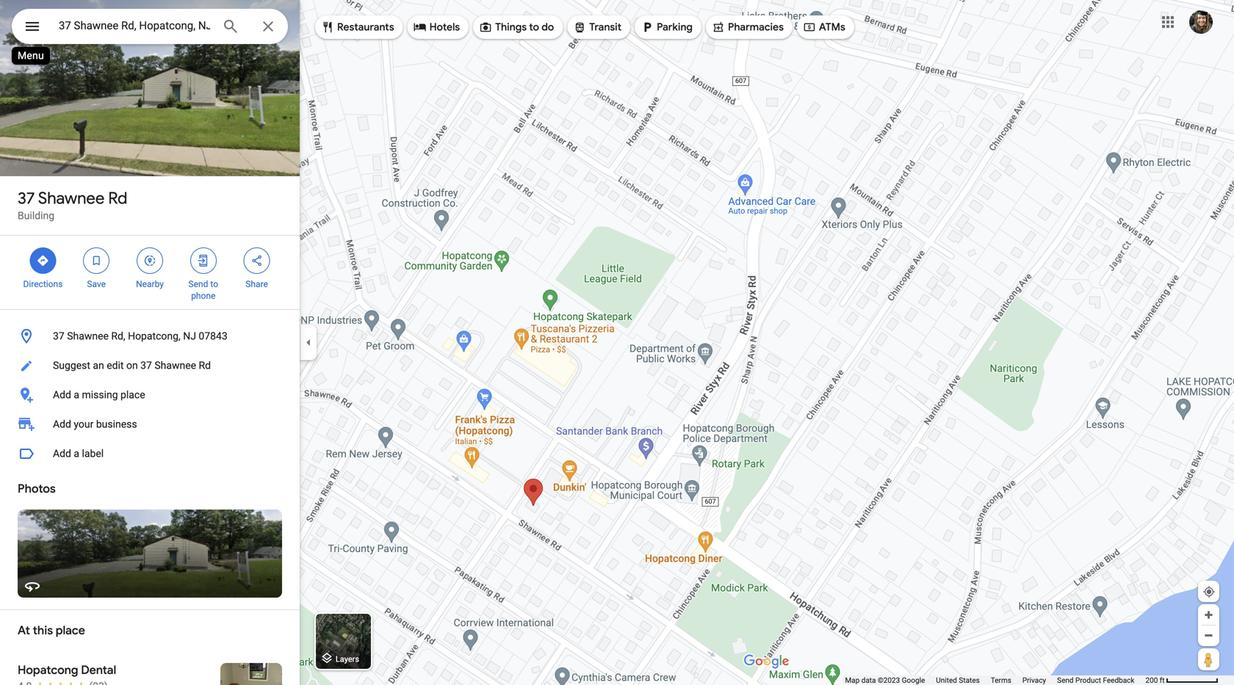 Task type: locate. For each thing, give the bounding box(es) containing it.
missing
[[82, 389, 118, 401]]

37
[[18, 188, 35, 209], [53, 330, 64, 342], [140, 360, 152, 372]]

on
[[126, 360, 138, 372]]

business
[[96, 419, 137, 431]]

hopatcong dental
[[18, 663, 116, 678]]

0 horizontal spatial send
[[189, 279, 208, 290]]

edit
[[107, 360, 124, 372]]

0 vertical spatial rd
[[108, 188, 127, 209]]

send to phone
[[189, 279, 218, 301]]

hopatcong dental link
[[0, 652, 300, 686]]

0 horizontal spatial to
[[210, 279, 218, 290]]


[[479, 19, 492, 35]]

footer containing map data ©2023 google
[[845, 676, 1146, 686]]

37 shawnee rd, hopatcong, nj 07843
[[53, 330, 228, 342]]

nearby
[[136, 279, 164, 290]]

2 vertical spatial add
[[53, 448, 71, 460]]

1 vertical spatial to
[[210, 279, 218, 290]]

37 up suggest
[[53, 330, 64, 342]]

1 horizontal spatial send
[[1058, 676, 1074, 685]]

add for add a missing place
[[53, 389, 71, 401]]

a left missing
[[74, 389, 79, 401]]

©2023
[[878, 676, 900, 685]]

1 horizontal spatial place
[[121, 389, 145, 401]]

a
[[74, 389, 79, 401], [74, 448, 79, 460]]

0 horizontal spatial 37
[[18, 188, 35, 209]]

1 add from the top
[[53, 389, 71, 401]]

place
[[121, 389, 145, 401], [56, 624, 85, 639]]

send inside send product feedback button
[[1058, 676, 1074, 685]]

ft
[[1160, 676, 1165, 685]]

1 vertical spatial place
[[56, 624, 85, 639]]

send
[[189, 279, 208, 290], [1058, 676, 1074, 685]]

a left label
[[74, 448, 79, 460]]


[[36, 253, 50, 269]]

 transit
[[573, 19, 622, 35]]

to inside  things to do
[[529, 21, 539, 34]]

37 shawnee rd main content
[[0, 0, 300, 686]]

1 horizontal spatial rd
[[199, 360, 211, 372]]

200 ft
[[1146, 676, 1165, 685]]

add your business
[[53, 419, 137, 431]]

rd,
[[111, 330, 125, 342]]

2 a from the top
[[74, 448, 79, 460]]

0 vertical spatial to
[[529, 21, 539, 34]]

 pharmacies
[[712, 19, 784, 35]]

0 vertical spatial send
[[189, 279, 208, 290]]

add down suggest
[[53, 389, 71, 401]]

37 inside 37 shawnee rd building
[[18, 188, 35, 209]]

terms button
[[991, 676, 1012, 686]]

send left product
[[1058, 676, 1074, 685]]

shawnee inside button
[[67, 330, 109, 342]]

37 Shawnee Rd, Hopatcong, NJ 07843 field
[[12, 9, 288, 44]]

suggest an edit on 37 shawnee rd button
[[0, 351, 300, 381]]

add for add a label
[[53, 448, 71, 460]]

 things to do
[[479, 19, 554, 35]]

3 add from the top
[[53, 448, 71, 460]]

37 up building
[[18, 188, 35, 209]]

united states
[[936, 676, 980, 685]]

add a missing place
[[53, 389, 145, 401]]

shawnee for rd,
[[67, 330, 109, 342]]

a for label
[[74, 448, 79, 460]]

 restaurants
[[321, 19, 394, 35]]


[[197, 253, 210, 269]]

0 vertical spatial a
[[74, 389, 79, 401]]

2 horizontal spatial 37
[[140, 360, 152, 372]]

feedback
[[1103, 676, 1135, 685]]

 parking
[[641, 19, 693, 35]]

suggest
[[53, 360, 90, 372]]

1 horizontal spatial to
[[529, 21, 539, 34]]

dental
[[81, 663, 116, 678]]

1 horizontal spatial 37
[[53, 330, 64, 342]]

phone
[[191, 291, 216, 301]]

2 add from the top
[[53, 419, 71, 431]]

37 shawnee rd, hopatcong, nj 07843 button
[[0, 322, 300, 351]]

actions for 37 shawnee rd region
[[0, 236, 300, 309]]

to left 'do' at the left top of page
[[529, 21, 539, 34]]


[[250, 253, 264, 269]]

07843
[[199, 330, 228, 342]]

0 vertical spatial add
[[53, 389, 71, 401]]

rd
[[108, 188, 127, 209], [199, 360, 211, 372]]

data
[[862, 676, 876, 685]]

send inside send to phone
[[189, 279, 208, 290]]

your
[[74, 419, 94, 431]]

google
[[902, 676, 925, 685]]

collapse side panel image
[[301, 335, 317, 351]]


[[712, 19, 725, 35]]

2 vertical spatial shawnee
[[155, 360, 196, 372]]

send for send product feedback
[[1058, 676, 1074, 685]]

place inside button
[[121, 389, 145, 401]]

save
[[87, 279, 106, 290]]

directions
[[23, 279, 63, 290]]

4.8 stars 93 reviews image
[[18, 680, 108, 686]]

add
[[53, 389, 71, 401], [53, 419, 71, 431], [53, 448, 71, 460]]

footer
[[845, 676, 1146, 686]]

37 right on
[[140, 360, 152, 372]]

place right this
[[56, 624, 85, 639]]

0 vertical spatial shawnee
[[38, 188, 105, 209]]

at this place
[[18, 624, 85, 639]]

1 a from the top
[[74, 389, 79, 401]]

restaurants
[[337, 21, 394, 34]]

1 vertical spatial a
[[74, 448, 79, 460]]

to up phone
[[210, 279, 218, 290]]

1 vertical spatial rd
[[199, 360, 211, 372]]

send up phone
[[189, 279, 208, 290]]

shawnee
[[38, 188, 105, 209], [67, 330, 109, 342], [155, 360, 196, 372]]

0 vertical spatial 37
[[18, 188, 35, 209]]

37 for rd
[[18, 188, 35, 209]]

None field
[[59, 17, 210, 35]]

add left label
[[53, 448, 71, 460]]

photos
[[18, 482, 56, 497]]

place down on
[[121, 389, 145, 401]]

1 vertical spatial shawnee
[[67, 330, 109, 342]]

shawnee up building
[[38, 188, 105, 209]]

states
[[959, 676, 980, 685]]

37 shawnee rd building
[[18, 188, 127, 222]]

2 vertical spatial 37
[[140, 360, 152, 372]]

37 inside 37 shawnee rd, hopatcong, nj 07843 button
[[53, 330, 64, 342]]

shawnee left "rd,"
[[67, 330, 109, 342]]

to
[[529, 21, 539, 34], [210, 279, 218, 290]]

1 vertical spatial send
[[1058, 676, 1074, 685]]

1 vertical spatial 37
[[53, 330, 64, 342]]

0 vertical spatial place
[[121, 389, 145, 401]]

add left your
[[53, 419, 71, 431]]

0 horizontal spatial rd
[[108, 188, 127, 209]]

share
[[246, 279, 268, 290]]

shawnee inside 37 shawnee rd building
[[38, 188, 105, 209]]

 atms
[[803, 19, 846, 35]]

privacy button
[[1023, 676, 1047, 686]]

shawnee down nj
[[155, 360, 196, 372]]

send for send to phone
[[189, 279, 208, 290]]

add a label
[[53, 448, 104, 460]]

1 vertical spatial add
[[53, 419, 71, 431]]

do
[[542, 21, 554, 34]]



Task type: vqa. For each thing, say whether or not it's contained in the screenshot.


Task type: describe. For each thing, give the bounding box(es) containing it.
a for missing
[[74, 389, 79, 401]]

shawnee for rd
[[38, 188, 105, 209]]

this
[[33, 624, 53, 639]]

things
[[495, 21, 527, 34]]


[[321, 19, 334, 35]]

at
[[18, 624, 30, 639]]

label
[[82, 448, 104, 460]]

rd inside 37 shawnee rd building
[[108, 188, 127, 209]]

 search field
[[12, 9, 288, 47]]

transit
[[590, 21, 622, 34]]

united
[[936, 676, 957, 685]]

google account: giulia masi  
(giulia.masi@adept.ai) image
[[1190, 10, 1213, 34]]

add a label button
[[0, 439, 300, 469]]

google maps element
[[0, 0, 1235, 686]]

hotels
[[430, 21, 460, 34]]

an
[[93, 360, 104, 372]]


[[413, 19, 427, 35]]

show street view coverage image
[[1199, 649, 1220, 671]]

to inside send to phone
[[210, 279, 218, 290]]

map
[[845, 676, 860, 685]]

send product feedback
[[1058, 676, 1135, 685]]

 button
[[12, 9, 53, 47]]


[[803, 19, 816, 35]]

pharmacies
[[728, 21, 784, 34]]

37 for rd,
[[53, 330, 64, 342]]

zoom in image
[[1204, 610, 1215, 621]]

shawnee inside button
[[155, 360, 196, 372]]

add your business link
[[0, 410, 300, 439]]

building
[[18, 210, 54, 222]]

suggest an edit on 37 shawnee rd
[[53, 360, 211, 372]]

add a missing place button
[[0, 381, 300, 410]]


[[573, 19, 587, 35]]


[[90, 253, 103, 269]]

footer inside google maps element
[[845, 676, 1146, 686]]

0 horizontal spatial place
[[56, 624, 85, 639]]

from your device image
[[1203, 586, 1216, 599]]

map data ©2023 google
[[845, 676, 925, 685]]

parking
[[657, 21, 693, 34]]

200
[[1146, 676, 1158, 685]]

layers
[[336, 655, 359, 664]]

rd inside button
[[199, 360, 211, 372]]

atms
[[819, 21, 846, 34]]

product
[[1076, 676, 1102, 685]]

add for add your business
[[53, 419, 71, 431]]


[[641, 19, 654, 35]]

37 inside suggest an edit on 37 shawnee rd button
[[140, 360, 152, 372]]

zoom out image
[[1204, 631, 1215, 642]]

terms
[[991, 676, 1012, 685]]


[[143, 253, 157, 269]]

united states button
[[936, 676, 980, 686]]

nj
[[183, 330, 196, 342]]


[[24, 16, 41, 37]]

 hotels
[[413, 19, 460, 35]]

privacy
[[1023, 676, 1047, 685]]

hopatcong
[[18, 663, 78, 678]]

none field inside 37 shawnee rd, hopatcong, nj 07843 "field"
[[59, 17, 210, 35]]

send product feedback button
[[1058, 676, 1135, 686]]

200 ft button
[[1146, 676, 1219, 685]]

hopatcong,
[[128, 330, 181, 342]]



